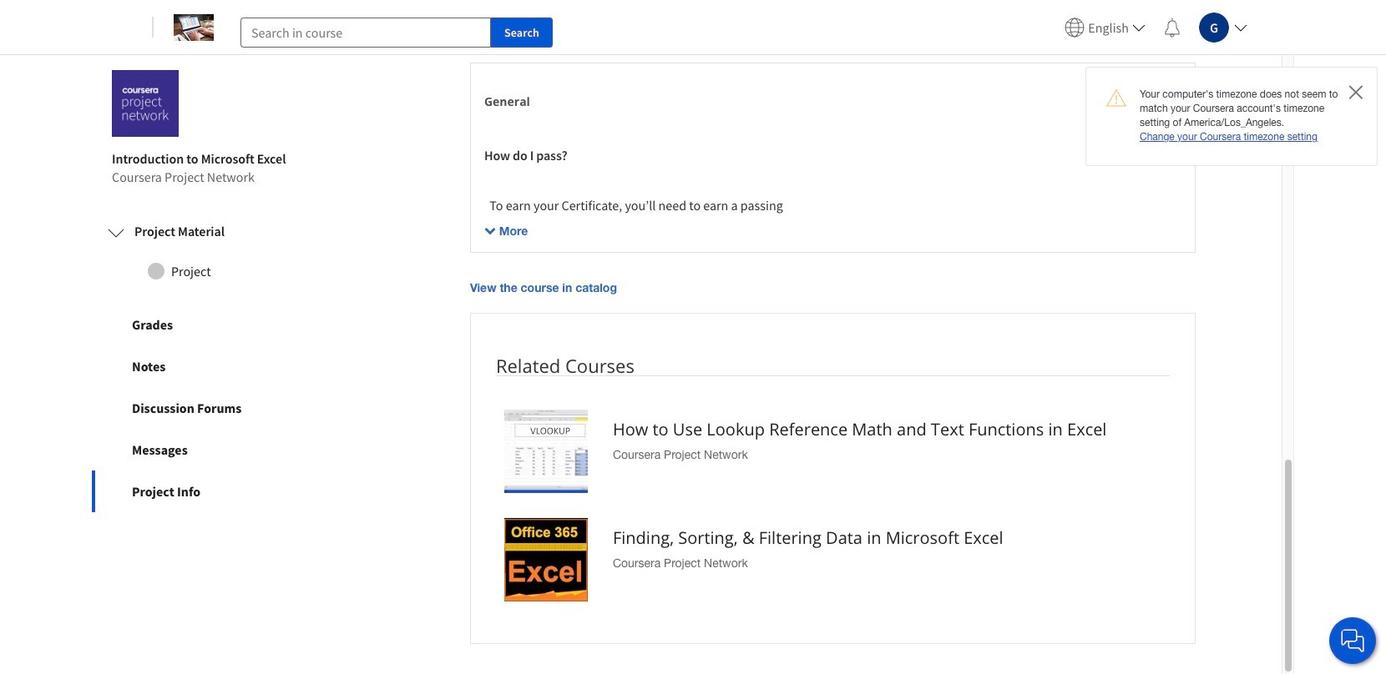 Task type: vqa. For each thing, say whether or not it's contained in the screenshot.
Can on the bottom left
no



Task type: describe. For each thing, give the bounding box(es) containing it.
help center image
[[1343, 631, 1363, 651]]

coursera project network image
[[112, 70, 179, 137]]

timezone mismatch warning modal dialog
[[1086, 67, 1378, 166]]



Task type: locate. For each thing, give the bounding box(es) containing it.
name home page | coursera image
[[174, 14, 214, 41]]

Search in course text field
[[241, 17, 491, 47]]



